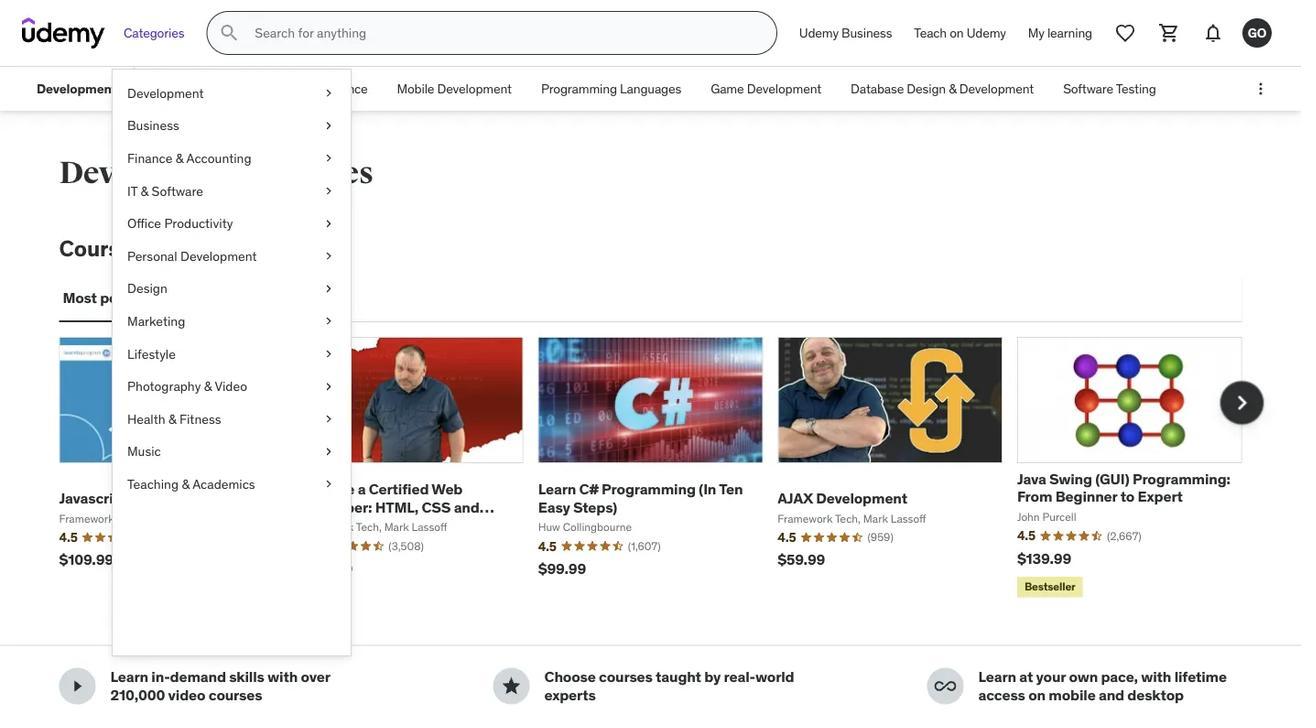 Task type: describe. For each thing, give the bounding box(es) containing it.
beginners
[[153, 489, 223, 508]]

game development link
[[696, 67, 836, 111]]

over
[[301, 668, 330, 686]]

programming inside programming languages link
[[541, 80, 617, 97]]

expert
[[1138, 487, 1183, 506]]

notifications image
[[1202, 22, 1224, 44]]

on inside learn at your own pace, with lifetime access on mobile and desktop
[[1028, 685, 1046, 704]]

xsmall image for marketing
[[321, 312, 336, 330]]

database design & development
[[851, 80, 1034, 97]]

database
[[851, 80, 904, 97]]

easy
[[538, 498, 570, 516]]

0 horizontal spatial to
[[148, 234, 169, 262]]

& for it & software
[[141, 182, 149, 199]]

skills
[[229, 668, 264, 686]]

web development
[[162, 80, 265, 97]]

lifetime
[[1175, 668, 1227, 686]]

video
[[215, 378, 247, 395]]

xsmall image for photography & video
[[321, 378, 336, 396]]

desktop
[[1128, 685, 1184, 704]]

xsmall image for business
[[321, 117, 336, 135]]

it & software
[[127, 182, 203, 199]]

marketing
[[127, 313, 185, 329]]

xsmall image for music
[[321, 443, 336, 461]]

java swing (gui) programming: from beginner to expert
[[1017, 470, 1231, 506]]

(gui)
[[1095, 470, 1130, 488]]

& for photography & video
[[204, 378, 212, 395]]

learn for learn in-demand skills with over 210,000 video courses
[[110, 668, 148, 686]]

more subcategory menu links image
[[1252, 80, 1270, 98]]

with inside learn at your own pace, with lifetime access on mobile and desktop
[[1141, 668, 1171, 686]]

swing
[[1049, 470, 1092, 488]]

personal development link
[[113, 240, 351, 272]]

personal
[[127, 248, 177, 264]]

photography & video
[[127, 378, 247, 395]]

submit search image
[[218, 22, 240, 44]]

udemy inside udemy business link
[[799, 24, 839, 41]]

office productivity
[[127, 215, 233, 232]]

and inside learn at your own pace, with lifetime access on mobile and desktop
[[1099, 685, 1124, 704]]

business inside udemy business link
[[842, 24, 892, 41]]

xsmall image for design
[[321, 280, 336, 298]]

certified
[[369, 480, 429, 499]]

ajax development link
[[778, 489, 907, 508]]

it
[[127, 182, 138, 199]]

programming languages link
[[526, 67, 696, 111]]

teach
[[914, 24, 947, 41]]

medium image
[[934, 675, 956, 697]]

css
[[422, 498, 451, 516]]

popular
[[100, 289, 153, 307]]

teaching & academics
[[127, 476, 255, 492]]

javascript
[[299, 515, 369, 534]]

teaching
[[127, 476, 179, 492]]

game
[[711, 80, 744, 97]]

demand
[[170, 668, 226, 686]]

xsmall image for health & fitness
[[321, 410, 336, 428]]

java swing (gui) programming: from beginner to expert link
[[1017, 470, 1231, 506]]

business inside "business" link
[[127, 117, 179, 134]]

learn at your own pace, with lifetime access on mobile and desktop
[[978, 668, 1227, 704]]

fitness
[[179, 411, 221, 427]]

Search for anything text field
[[251, 17, 754, 49]]

medium image for learn
[[66, 675, 88, 697]]

access
[[978, 685, 1025, 704]]

in-
[[151, 668, 170, 686]]

to inside java swing (gui) programming: from beginner to expert
[[1121, 487, 1135, 506]]

learning
[[1047, 24, 1092, 41]]

own
[[1069, 668, 1098, 686]]

udemy business link
[[788, 11, 903, 55]]

pace,
[[1101, 668, 1138, 686]]

with inside 'learn in-demand skills with over 210,000 video courses'
[[267, 668, 298, 686]]

html,
[[375, 498, 419, 516]]

world
[[755, 668, 794, 686]]

health & fitness link
[[113, 403, 351, 435]]

design inside design link
[[127, 280, 167, 297]]

medium image for choose
[[500, 675, 522, 697]]

database design & development link
[[836, 67, 1049, 111]]

developer:
[[299, 498, 372, 516]]

for
[[131, 489, 150, 508]]

get
[[174, 234, 209, 262]]

shopping cart with 0 items image
[[1158, 22, 1180, 44]]

health & fitness
[[127, 411, 221, 427]]

languages
[[620, 80, 681, 97]]

mobile
[[397, 80, 434, 97]]

photography
[[127, 378, 201, 395]]

by
[[704, 668, 721, 686]]

music
[[127, 443, 161, 460]]

xsmall image for development
[[321, 84, 336, 102]]

taught
[[656, 668, 701, 686]]

most popular button
[[59, 276, 156, 320]]

business link
[[113, 110, 351, 142]]

personal development
[[127, 248, 257, 264]]

go
[[1248, 24, 1267, 41]]

mobile development link
[[382, 67, 526, 111]]

xsmall image for personal development
[[321, 247, 336, 265]]

science
[[323, 80, 368, 97]]

web inside web development link
[[162, 80, 187, 97]]

ajax development
[[778, 489, 907, 508]]

game development
[[711, 80, 822, 97]]

a
[[358, 480, 366, 499]]

carousel element
[[59, 337, 1264, 601]]

& for finance & accounting
[[176, 150, 184, 166]]

courses inside 'learn in-demand skills with over 210,000 video courses'
[[209, 685, 262, 704]]

courses inside choose courses taught by real-world experts
[[599, 668, 653, 686]]

choose
[[544, 668, 596, 686]]

become a certified web developer: html, css and javascript
[[299, 480, 480, 534]]

& for health & fitness
[[168, 411, 176, 427]]



Task type: locate. For each thing, give the bounding box(es) containing it.
lifestyle
[[127, 345, 176, 362]]

beginner
[[1055, 487, 1117, 506]]

data science link
[[279, 67, 382, 111]]

0 horizontal spatial on
[[950, 24, 964, 41]]

1 horizontal spatial and
[[1099, 685, 1124, 704]]

1 vertical spatial business
[[127, 117, 179, 134]]

2 medium image from the left
[[500, 675, 522, 697]]

xsmall image for office productivity
[[321, 215, 336, 233]]

photography & video link
[[113, 370, 351, 403]]

learn left in-
[[110, 668, 148, 686]]

1 vertical spatial design
[[127, 280, 167, 297]]

web development link
[[147, 67, 279, 111]]

development inside carousel element
[[816, 489, 907, 508]]

learn c# programming (in ten easy steps)
[[538, 480, 743, 516]]

0 horizontal spatial udemy
[[799, 24, 839, 41]]

finance & accounting
[[127, 150, 251, 166]]

(in
[[699, 480, 716, 499]]

2 horizontal spatial learn
[[978, 668, 1016, 686]]

xsmall image for lifestyle
[[321, 345, 336, 363]]

1 horizontal spatial with
[[1141, 668, 1171, 686]]

programming
[[541, 80, 617, 97], [602, 480, 696, 499]]

udemy image
[[22, 17, 105, 49]]

5 xsmall image from the top
[[321, 443, 336, 461]]

6 xsmall image from the top
[[321, 345, 336, 363]]

1 vertical spatial on
[[1028, 685, 1046, 704]]

business up finance
[[127, 117, 179, 134]]

on left mobile
[[1028, 685, 1046, 704]]

business
[[842, 24, 892, 41], [127, 117, 179, 134]]

academics
[[192, 476, 255, 492]]

1 horizontal spatial software
[[1063, 80, 1113, 97]]

courses right the video
[[209, 685, 262, 704]]

1 xsmall image from the top
[[321, 117, 336, 135]]

my learning
[[1028, 24, 1092, 41]]

xsmall image inside teaching & academics "link"
[[321, 475, 336, 493]]

web inside become a certified web developer: html, css and javascript
[[432, 480, 463, 499]]

arrow pointing to subcategory menu links image
[[131, 67, 147, 111]]

1 vertical spatial to
[[1121, 487, 1135, 506]]

0 vertical spatial design
[[907, 80, 946, 97]]

design inside database design & development link
[[907, 80, 946, 97]]

productivity
[[164, 215, 233, 232]]

1 vertical spatial web
[[432, 480, 463, 499]]

xsmall image inside lifestyle link
[[321, 345, 336, 363]]

5 xsmall image from the top
[[321, 312, 336, 330]]

finance
[[127, 150, 173, 166]]

1 horizontal spatial learn
[[538, 480, 576, 499]]

teach on udemy link
[[903, 11, 1017, 55]]

1 vertical spatial and
[[1099, 685, 1124, 704]]

programming languages
[[541, 80, 681, 97]]

programming inside learn c# programming (in ten easy steps)
[[602, 480, 696, 499]]

programming left languages
[[541, 80, 617, 97]]

learn for learn at your own pace, with lifetime access on mobile and desktop
[[978, 668, 1016, 686]]

1 vertical spatial courses
[[59, 234, 143, 262]]

software testing link
[[1049, 67, 1171, 111]]

health
[[127, 411, 165, 427]]

udemy inside teach on udemy link
[[967, 24, 1006, 41]]

0 vertical spatial business
[[842, 24, 892, 41]]

xsmall image inside finance & accounting "link"
[[321, 149, 336, 167]]

at
[[1020, 668, 1033, 686]]

my learning link
[[1017, 11, 1103, 55]]

7 xsmall image from the top
[[321, 410, 336, 428]]

become a certified web developer: html, css and javascript link
[[299, 480, 494, 534]]

udemy up game development
[[799, 24, 839, 41]]

web
[[162, 80, 187, 97], [432, 480, 463, 499]]

& down teach on udemy link
[[949, 80, 957, 97]]

lifestyle link
[[113, 338, 351, 370]]

wishlist image
[[1114, 22, 1136, 44]]

0 vertical spatial and
[[454, 498, 480, 516]]

4 xsmall image from the top
[[321, 378, 336, 396]]

mobile development
[[397, 80, 512, 97]]

udemy business
[[799, 24, 892, 41]]

learn inside learn c# programming (in ten easy steps)
[[538, 480, 576, 499]]

medium image left 210,000 at the left of the page
[[66, 675, 88, 697]]

and right css
[[454, 498, 480, 516]]

accounting
[[186, 150, 251, 166]]

0 vertical spatial software
[[1063, 80, 1113, 97]]

0 horizontal spatial courses
[[209, 685, 262, 704]]

0 horizontal spatial learn
[[110, 668, 148, 686]]

2 xsmall image from the top
[[321, 182, 336, 200]]

courses up started
[[256, 154, 373, 192]]

1 horizontal spatial medium image
[[500, 675, 522, 697]]

0 horizontal spatial with
[[267, 668, 298, 686]]

1 horizontal spatial on
[[1028, 685, 1046, 704]]

testing
[[1116, 80, 1156, 97]]

most
[[63, 289, 97, 307]]

0 horizontal spatial software
[[152, 182, 203, 199]]

1 xsmall image from the top
[[321, 84, 336, 102]]

1 horizontal spatial web
[[432, 480, 463, 499]]

0 vertical spatial on
[[950, 24, 964, 41]]

0 vertical spatial to
[[148, 234, 169, 262]]

on right teach
[[950, 24, 964, 41]]

0 horizontal spatial medium image
[[66, 675, 88, 697]]

development link down udemy image
[[22, 67, 131, 111]]

learn
[[538, 480, 576, 499], [110, 668, 148, 686], [978, 668, 1016, 686]]

xsmall image inside design link
[[321, 280, 336, 298]]

courses left taught
[[599, 668, 653, 686]]

javascript for beginners link
[[59, 489, 223, 508]]

& inside "link"
[[176, 150, 184, 166]]

0 vertical spatial web
[[162, 80, 187, 97]]

8 xsmall image from the top
[[321, 475, 336, 493]]

2 with from the left
[[1141, 668, 1171, 686]]

office
[[127, 215, 161, 232]]

0 horizontal spatial and
[[454, 498, 480, 516]]

development link down submit search "icon"
[[113, 77, 351, 110]]

learn inside learn at your own pace, with lifetime access on mobile and desktop
[[978, 668, 1016, 686]]

0 horizontal spatial design
[[127, 280, 167, 297]]

xsmall image for it & software
[[321, 182, 336, 200]]

udemy left 'my'
[[967, 24, 1006, 41]]

medium image
[[66, 675, 88, 697], [500, 675, 522, 697]]

xsmall image inside "business" link
[[321, 117, 336, 135]]

learn for learn c# programming (in ten easy steps)
[[538, 480, 576, 499]]

1 vertical spatial software
[[152, 182, 203, 199]]

0 horizontal spatial courses
[[59, 234, 143, 262]]

design down personal
[[127, 280, 167, 297]]

software testing
[[1063, 80, 1156, 97]]

real-
[[724, 668, 755, 686]]

design right database
[[907, 80, 946, 97]]

0 vertical spatial courses
[[256, 154, 373, 192]]

mobile
[[1049, 685, 1096, 704]]

2 udemy from the left
[[967, 24, 1006, 41]]

& left the video
[[204, 378, 212, 395]]

1 vertical spatial programming
[[602, 480, 696, 499]]

data
[[294, 80, 320, 97]]

& right it
[[141, 182, 149, 199]]

courses
[[599, 668, 653, 686], [209, 685, 262, 704]]

office productivity link
[[113, 207, 351, 240]]

choose courses taught by real-world experts
[[544, 668, 794, 704]]

medium image left experts
[[500, 675, 522, 697]]

1 medium image from the left
[[66, 675, 88, 697]]

1 with from the left
[[267, 668, 298, 686]]

3 xsmall image from the top
[[321, 280, 336, 298]]

finance & accounting link
[[113, 142, 351, 175]]

1 horizontal spatial courses
[[256, 154, 373, 192]]

web right certified
[[432, 480, 463, 499]]

& right teaching
[[182, 476, 190, 492]]

development link
[[22, 67, 131, 111], [113, 77, 351, 110]]

it & software link
[[113, 175, 351, 207]]

with left over
[[267, 668, 298, 686]]

210,000
[[110, 685, 165, 704]]

c#
[[579, 480, 599, 499]]

courses to get you started
[[59, 234, 330, 262]]

on
[[950, 24, 964, 41], [1028, 685, 1046, 704]]

go link
[[1235, 11, 1279, 55]]

from
[[1017, 487, 1052, 506]]

xsmall image for teaching & academics
[[321, 475, 336, 493]]

next image
[[1228, 388, 1257, 417]]

learn in-demand skills with over 210,000 video courses
[[110, 668, 330, 704]]

with right the pace,
[[1141, 668, 1171, 686]]

xsmall image inside marketing link
[[321, 312, 336, 330]]

3 xsmall image from the top
[[321, 215, 336, 233]]

to left expert
[[1121, 487, 1135, 506]]

xsmall image
[[321, 84, 336, 102], [321, 149, 336, 167], [321, 280, 336, 298], [321, 378, 336, 396], [321, 443, 336, 461]]

1 horizontal spatial business
[[842, 24, 892, 41]]

& inside "link"
[[182, 476, 190, 492]]

1 horizontal spatial courses
[[599, 668, 653, 686]]

software left the testing in the top right of the page
[[1063, 80, 1113, 97]]

and inside become a certified web developer: html, css and javascript
[[454, 498, 480, 516]]

data science
[[294, 80, 368, 97]]

marketing link
[[113, 305, 351, 338]]

learn left c#
[[538, 480, 576, 499]]

javascript for beginners
[[59, 489, 223, 508]]

design link
[[113, 272, 351, 305]]

& right finance
[[176, 150, 184, 166]]

steps)
[[573, 498, 617, 516]]

programming:
[[1133, 470, 1231, 488]]

4 xsmall image from the top
[[321, 247, 336, 265]]

xsmall image for finance & accounting
[[321, 149, 336, 167]]

2 xsmall image from the top
[[321, 149, 336, 167]]

0 horizontal spatial business
[[127, 117, 179, 134]]

1 horizontal spatial design
[[907, 80, 946, 97]]

your
[[1036, 668, 1066, 686]]

xsmall image inside the photography & video link
[[321, 378, 336, 396]]

with
[[267, 668, 298, 686], [1141, 668, 1171, 686]]

&
[[949, 80, 957, 97], [176, 150, 184, 166], [141, 182, 149, 199], [204, 378, 212, 395], [168, 411, 176, 427], [182, 476, 190, 492]]

learn left at
[[978, 668, 1016, 686]]

software up "office productivity"
[[152, 182, 203, 199]]

1 horizontal spatial udemy
[[967, 24, 1006, 41]]

xsmall image inside health & fitness link
[[321, 410, 336, 428]]

ajax
[[778, 489, 813, 508]]

0 horizontal spatial web
[[162, 80, 187, 97]]

and right own
[[1099, 685, 1124, 704]]

my
[[1028, 24, 1045, 41]]

programming left (in
[[602, 480, 696, 499]]

most popular
[[63, 289, 153, 307]]

java
[[1017, 470, 1046, 488]]

xsmall image inside music link
[[321, 443, 336, 461]]

xsmall image inside office productivity link
[[321, 215, 336, 233]]

xsmall image inside personal development link
[[321, 247, 336, 265]]

1 udemy from the left
[[799, 24, 839, 41]]

1 horizontal spatial to
[[1121, 487, 1135, 506]]

learn c# programming (in ten easy steps) link
[[538, 480, 743, 516]]

web right arrow pointing to subcategory menu links image
[[162, 80, 187, 97]]

design
[[907, 80, 946, 97], [127, 280, 167, 297]]

learn inside 'learn in-demand skills with over 210,000 video courses'
[[110, 668, 148, 686]]

xsmall image
[[321, 117, 336, 135], [321, 182, 336, 200], [321, 215, 336, 233], [321, 247, 336, 265], [321, 312, 336, 330], [321, 345, 336, 363], [321, 410, 336, 428], [321, 475, 336, 493]]

business up database
[[842, 24, 892, 41]]

to down office
[[148, 234, 169, 262]]

xsmall image inside it & software link
[[321, 182, 336, 200]]

courses down office
[[59, 234, 143, 262]]

0 vertical spatial programming
[[541, 80, 617, 97]]

development courses
[[59, 154, 373, 192]]

& for teaching & academics
[[182, 476, 190, 492]]

you
[[213, 234, 250, 262]]

video
[[168, 685, 205, 704]]

& right health
[[168, 411, 176, 427]]

development
[[37, 80, 116, 97], [190, 80, 265, 97], [437, 80, 512, 97], [747, 80, 822, 97], [959, 80, 1034, 97], [127, 85, 204, 101], [59, 154, 251, 192], [180, 248, 257, 264], [816, 489, 907, 508]]



Task type: vqa. For each thing, say whether or not it's contained in the screenshot.
us
no



